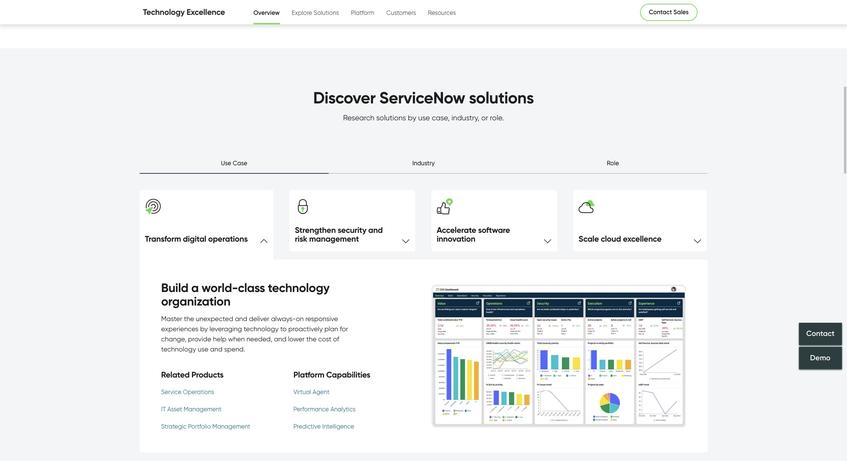 Task type: vqa. For each thing, say whether or not it's contained in the screenshot.
PROACTIVELY
yes



Task type: describe. For each thing, give the bounding box(es) containing it.
resources
[[429, 9, 457, 16]]

discover servicenow solutions
[[313, 88, 534, 108]]

world-
[[202, 281, 238, 295]]

responsive
[[305, 315, 338, 323]]

experiences
[[161, 325, 199, 333]]

predictive intelligence
[[293, 423, 354, 430]]

1 horizontal spatial solutions
[[469, 88, 534, 108]]

excellence
[[623, 234, 662, 244]]

when
[[228, 335, 245, 343]]

it asset management link
[[161, 405, 250, 414]]

deliver
[[249, 315, 269, 323]]

research solutions by use case, industry, or role.
[[343, 113, 504, 122]]

1 horizontal spatial use
[[418, 113, 430, 122]]

platform capabilities
[[293, 370, 370, 380]]

digital
[[183, 234, 206, 244]]

contact sales
[[649, 8, 689, 16]]

intelligence
[[322, 423, 354, 430]]

strategic portfolio management link
[[161, 422, 250, 431]]

operations
[[208, 234, 248, 244]]

build
[[161, 281, 188, 295]]

and down help
[[210, 345, 223, 353]]

1 vertical spatial technology
[[244, 325, 279, 333]]

proactively
[[288, 325, 323, 333]]

demo
[[811, 353, 831, 363]]

0 vertical spatial the
[[184, 315, 194, 323]]

contact for contact sales
[[649, 8, 672, 16]]

customers
[[387, 9, 417, 16]]

strengthen
[[295, 225, 336, 235]]

software
[[478, 225, 510, 235]]

overview
[[254, 9, 280, 16]]

or
[[481, 113, 488, 122]]

related
[[161, 370, 190, 380]]

0 vertical spatial by
[[408, 113, 416, 122]]

service
[[161, 389, 181, 396]]

contact for contact
[[807, 329, 835, 338]]

demo link
[[799, 347, 842, 369]]

leveraging
[[210, 325, 242, 333]]

and down to
[[274, 335, 286, 343]]

and inside strengthen security and risk management
[[368, 225, 383, 235]]

it asset management
[[161, 406, 222, 413]]

performance analytics
[[293, 406, 356, 413]]

master
[[161, 315, 182, 323]]

1 horizontal spatial the
[[306, 335, 317, 343]]

management
[[309, 234, 359, 244]]

2 vertical spatial technology
[[161, 345, 196, 353]]

for
[[340, 325, 348, 333]]

related products
[[161, 370, 224, 380]]

lower
[[288, 335, 305, 343]]

to
[[280, 325, 287, 333]]

class
[[238, 281, 265, 295]]

asset
[[167, 406, 182, 413]]

virtual agent
[[293, 389, 330, 396]]

service operations
[[161, 389, 214, 396]]

role link
[[518, 158, 708, 174]]

resources link
[[429, 1, 457, 23]]

platform link
[[351, 1, 375, 23]]

on
[[296, 315, 304, 323]]

research
[[343, 113, 374, 122]]

industry link
[[329, 158, 518, 174]]

technology
[[143, 7, 185, 17]]

strategic portfolio management
[[161, 423, 250, 430]]

use case link
[[140, 158, 329, 174]]

role
[[607, 160, 619, 167]]

build a world-class technology organization
[[161, 281, 330, 309]]

platform for platform capabilities
[[293, 370, 324, 380]]

accelerate
[[437, 225, 476, 235]]

virtual agent link
[[293, 388, 370, 397]]

spend.
[[224, 345, 245, 353]]

performance
[[293, 406, 329, 413]]

transform
[[145, 234, 181, 244]]

1 vertical spatial solutions
[[376, 113, 406, 122]]

strategic
[[161, 423, 187, 430]]

use case
[[221, 160, 247, 167]]



Task type: locate. For each thing, give the bounding box(es) containing it.
solutions
[[314, 9, 339, 16]]

case,
[[432, 113, 450, 122]]

contact
[[649, 8, 672, 16], [807, 329, 835, 338]]

excellence
[[187, 7, 225, 17]]

0 horizontal spatial platform
[[293, 370, 324, 380]]

performance analytics link
[[293, 405, 370, 414]]

the up experiences
[[184, 315, 194, 323]]

0 vertical spatial contact
[[649, 8, 672, 16]]

risk
[[295, 234, 307, 244]]

0 horizontal spatial contact
[[649, 8, 672, 16]]

management up portfolio
[[184, 406, 222, 413]]

0 horizontal spatial chevron down image
[[402, 236, 410, 244]]

explore solutions
[[292, 9, 339, 16]]

management for it asset management
[[184, 406, 222, 413]]

portfolio
[[188, 423, 211, 430]]

chevron down image
[[544, 236, 552, 244]]

customers link
[[387, 1, 417, 23]]

1 horizontal spatial contact
[[807, 329, 835, 338]]

1 vertical spatial contact
[[807, 329, 835, 338]]

scale cloud excellence
[[579, 234, 662, 244]]

platform
[[351, 9, 375, 16], [293, 370, 324, 380]]

chevron down image
[[694, 236, 702, 244], [402, 236, 410, 244]]

technology up on
[[268, 281, 330, 295]]

solutions right research
[[376, 113, 406, 122]]

contact left sales
[[649, 8, 672, 16]]

servicenow
[[379, 88, 465, 108]]

it
[[161, 406, 166, 413]]

and
[[368, 225, 383, 235], [235, 315, 247, 323], [274, 335, 286, 343], [210, 345, 223, 353]]

technology
[[268, 281, 330, 295], [244, 325, 279, 333], [161, 345, 196, 353]]

security
[[338, 225, 366, 235]]

service operations link
[[161, 388, 250, 397]]

provide
[[188, 335, 211, 343]]

0 horizontal spatial use
[[198, 345, 208, 353]]

contact up demo
[[807, 329, 835, 338]]

1 horizontal spatial platform
[[351, 9, 375, 16]]

1 vertical spatial management
[[212, 423, 250, 430]]

contact sales link
[[640, 4, 698, 21]]

technology inside 'build a world-class technology organization'
[[268, 281, 330, 295]]

needed,
[[247, 335, 272, 343]]

change,
[[161, 335, 186, 343]]

transform digital operations
[[145, 234, 248, 244]]

predictive
[[293, 423, 321, 430]]

role.
[[490, 113, 504, 122]]

chevron down image for scale cloud excellence
[[694, 236, 702, 244]]

contact link
[[799, 323, 842, 345]]

innovation
[[437, 234, 475, 244]]

chevron down image for strengthen security and risk management
[[402, 236, 410, 244]]

0 horizontal spatial by
[[200, 325, 208, 333]]

the
[[184, 315, 194, 323], [306, 335, 317, 343]]

use down provide
[[198, 345, 208, 353]]

explore solutions link
[[292, 1, 339, 23]]

1 horizontal spatial chevron down image
[[694, 236, 702, 244]]

use
[[418, 113, 430, 122], [198, 345, 208, 353]]

unexpected
[[196, 315, 233, 323]]

1 vertical spatial use
[[198, 345, 208, 353]]

industry,
[[452, 113, 480, 122]]

0 horizontal spatial the
[[184, 315, 194, 323]]

capabilities
[[326, 370, 370, 380]]

use
[[221, 160, 231, 167]]

by up provide
[[200, 325, 208, 333]]

case
[[233, 160, 247, 167]]

platform for platform
[[351, 9, 375, 16]]

go to servicenow account image
[[693, 9, 701, 18]]

1 vertical spatial the
[[306, 335, 317, 343]]

strengthen security and risk management
[[295, 225, 383, 244]]

scale
[[579, 234, 599, 244]]

by inside master the unexpected and deliver always-on responsive experiences by leveraging technology to proactively plan for change, provide help when needed, and lower the cost of technology use and spend.
[[200, 325, 208, 333]]

and right security
[[368, 225, 383, 235]]

analytics
[[331, 406, 356, 413]]

sales
[[674, 8, 689, 16]]

master the unexpected and deliver always-on responsive experiences by leveraging technology to proactively plan for change, provide help when needed, and lower the cost of technology use and spend.
[[161, 315, 348, 353]]

help
[[213, 335, 226, 343]]

0 horizontal spatial solutions
[[376, 113, 406, 122]]

0 vertical spatial technology
[[268, 281, 330, 295]]

solutions up the role.
[[469, 88, 534, 108]]

2 chevron down image from the left
[[402, 236, 410, 244]]

of
[[333, 335, 339, 343]]

use inside master the unexpected and deliver always-on responsive experiences by leveraging technology to proactively plan for change, provide help when needed, and lower the cost of technology use and spend.
[[198, 345, 208, 353]]

discover
[[313, 88, 376, 108]]

always-
[[271, 315, 296, 323]]

0 vertical spatial solutions
[[469, 88, 534, 108]]

agent
[[313, 389, 330, 396]]

a
[[191, 281, 199, 295]]

1 horizontal spatial by
[[408, 113, 416, 122]]

1 vertical spatial platform
[[293, 370, 324, 380]]

management
[[184, 406, 222, 413], [212, 423, 250, 430]]

explore
[[292, 9, 313, 16]]

0 vertical spatial management
[[184, 406, 222, 413]]

management for strategic portfolio management
[[212, 423, 250, 430]]

overview link
[[254, 2, 280, 23]]

0 vertical spatial use
[[418, 113, 430, 122]]

technology up needed,
[[244, 325, 279, 333]]

technology excellence
[[143, 7, 225, 17]]

management inside strategic portfolio management link
[[212, 423, 250, 430]]

solutions
[[469, 88, 534, 108], [376, 113, 406, 122]]

1 chevron down image from the left
[[694, 236, 702, 244]]

operations
[[183, 389, 214, 396]]

the down proactively
[[306, 335, 317, 343]]

chevron up image
[[260, 236, 268, 244]]

cost
[[318, 335, 332, 343]]

management inside the it asset management link
[[184, 406, 222, 413]]

plan
[[325, 325, 338, 333]]

technology down change,
[[161, 345, 196, 353]]

by down servicenow
[[408, 113, 416, 122]]

management down the it asset management link
[[212, 423, 250, 430]]

industry
[[412, 160, 435, 167]]

accelerate software innovation
[[437, 225, 510, 244]]

1 vertical spatial by
[[200, 325, 208, 333]]

products
[[192, 370, 224, 380]]

use left case,
[[418, 113, 430, 122]]

0 vertical spatial platform
[[351, 9, 375, 16]]

virtual
[[293, 389, 311, 396]]

organization
[[161, 294, 230, 309]]

predictive intelligence link
[[293, 422, 370, 431]]

and left "deliver"
[[235, 315, 247, 323]]



